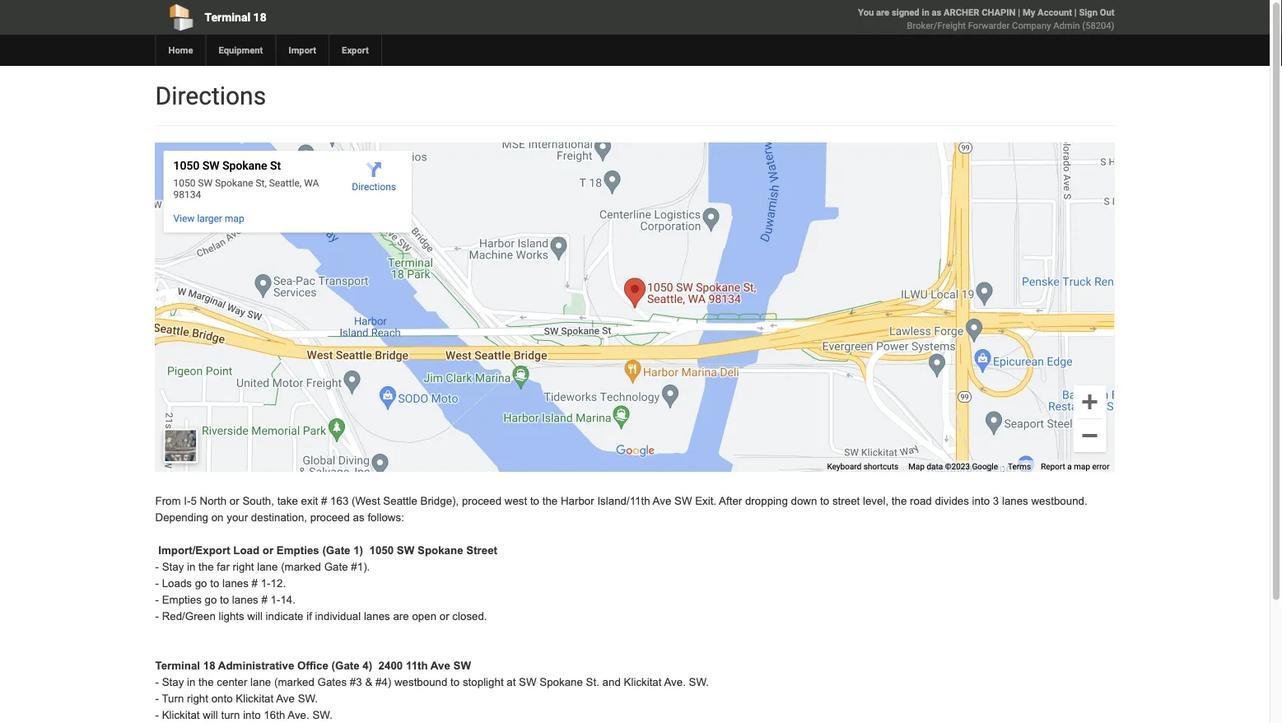 Task type: describe. For each thing, give the bounding box(es) containing it.
lanes down far
[[222, 577, 249, 590]]

(gate for #3
[[332, 660, 360, 672]]

destination,
[[251, 512, 307, 524]]

7 - from the top
[[155, 709, 159, 722]]

administrative
[[218, 660, 294, 672]]

far
[[217, 561, 230, 573]]

ave inside the from i-5 north or south, take exit # 163 (west seattle bridge), proceed west to the harbor island/11th ave sw exit. after dropping down to street level, the road divides into 3 lanes westbound. depending on your destination, proceed as follows:
[[653, 495, 672, 507]]

1 vertical spatial empties
[[162, 594, 202, 606]]

down
[[791, 495, 818, 507]]

gates
[[318, 676, 347, 689]]

road
[[910, 495, 932, 507]]

red/green
[[162, 610, 216, 623]]

on
[[211, 512, 224, 524]]

onto
[[211, 693, 233, 705]]

&
[[365, 676, 373, 689]]

lanes up lights
[[232, 594, 258, 606]]

#4)
[[376, 676, 392, 689]]

0 vertical spatial proceed
[[462, 495, 502, 507]]

0 vertical spatial 1-
[[261, 577, 271, 590]]

level,
[[863, 495, 889, 507]]

3 - from the top
[[155, 594, 159, 606]]

1 vertical spatial sw.
[[298, 693, 318, 705]]

#3
[[350, 676, 362, 689]]

admin
[[1054, 20, 1080, 31]]

(marked inside import/export load or empties (gate 1)  1050 sw spokane street - stay in the far right lane (marked gate #1). - loads go to lanes # 1-12. - empties go to lanes # 1-14. - red/green lights will indicate if individual lanes are open or closed.
[[281, 561, 321, 573]]

12.
[[271, 577, 286, 590]]

seattle
[[383, 495, 418, 507]]

terminal for terminal 18
[[205, 10, 251, 24]]

as inside you are signed in as archer chapin | my account | sign out broker/freight forwarder company admin (58204)
[[932, 7, 942, 18]]

south,
[[243, 495, 274, 507]]

after
[[719, 495, 742, 507]]

2400
[[379, 660, 403, 672]]

1 vertical spatial #
[[252, 577, 258, 590]]

export
[[342, 45, 369, 56]]

0 horizontal spatial proceed
[[310, 512, 350, 524]]

harbor
[[561, 495, 595, 507]]

1 vertical spatial 1-
[[271, 594, 280, 606]]

the inside terminal 18 administrative office (gate 4)  2400 11th ave sw - stay in the center lane (marked gates #3 & #4) westbound to stoplight at sw spokane st. and klickitat ave. sw. - turn right onto klickitat ave sw. - klickitat will turn into 16th ave. sw.
[[199, 676, 214, 689]]

dropping
[[746, 495, 788, 507]]

if
[[307, 610, 312, 623]]

1 | from the left
[[1018, 7, 1021, 18]]

1 vertical spatial klickitat
[[236, 693, 274, 705]]

westbound
[[395, 676, 448, 689]]

1050
[[369, 545, 394, 557]]

equipment
[[219, 45, 263, 56]]

5
[[191, 495, 197, 507]]

as inside the from i-5 north or south, take exit # 163 (west seattle bridge), proceed west to the harbor island/11th ave sw exit. after dropping down to street level, the road divides into 3 lanes westbound. depending on your destination, proceed as follows:
[[353, 512, 365, 524]]

to down far
[[210, 577, 219, 590]]

(west
[[352, 495, 380, 507]]

stoplight
[[463, 676, 504, 689]]

load
[[233, 545, 260, 557]]

2 vertical spatial #
[[261, 594, 268, 606]]

st.
[[586, 676, 600, 689]]

in for import/export load or empties (gate 1)  1050 sw spokane street - stay in the far right lane (marked gate #1). - loads go to lanes # 1-12. - empties go to lanes # 1-14. - red/green lights will indicate if individual lanes are open or closed.
[[187, 561, 196, 573]]

4 - from the top
[[155, 610, 159, 623]]

lane inside terminal 18 administrative office (gate 4)  2400 11th ave sw - stay in the center lane (marked gates #3 & #4) westbound to stoplight at sw spokane st. and klickitat ave. sw. - turn right onto klickitat ave sw. - klickitat will turn into 16th ave. sw.
[[251, 676, 271, 689]]

in for terminal 18 administrative office (gate 4)  2400 11th ave sw - stay in the center lane (marked gates #3 & #4) westbound to stoplight at sw spokane st. and klickitat ave. sw. - turn right onto klickitat ave sw. - klickitat will turn into 16th ave. sw.
[[187, 676, 196, 689]]

signed
[[892, 7, 920, 18]]

import/export
[[158, 545, 230, 557]]

sw up stoplight
[[454, 660, 471, 672]]

take
[[277, 495, 298, 507]]

street
[[833, 495, 860, 507]]

you
[[859, 7, 874, 18]]

lane inside import/export load or empties (gate 1)  1050 sw spokane street - stay in the far right lane (marked gate #1). - loads go to lanes # 1-12. - empties go to lanes # 1-14. - red/green lights will indicate if individual lanes are open or closed.
[[257, 561, 278, 573]]

to up lights
[[220, 594, 229, 606]]

(58204)
[[1083, 20, 1115, 31]]

terminal for terminal 18 administrative office (gate 4)  2400 11th ave sw - stay in the center lane (marked gates #3 & #4) westbound to stoplight at sw spokane st. and klickitat ave. sw. - turn right onto klickitat ave sw. - klickitat will turn into 16th ave. sw.
[[155, 660, 200, 672]]

will inside terminal 18 administrative office (gate 4)  2400 11th ave sw - stay in the center lane (marked gates #3 & #4) westbound to stoplight at sw spokane st. and klickitat ave. sw. - turn right onto klickitat ave sw. - klickitat will turn into 16th ave. sw.
[[203, 709, 218, 722]]

will inside import/export load or empties (gate 1)  1050 sw spokane street - stay in the far right lane (marked gate #1). - loads go to lanes # 1-12. - empties go to lanes # 1-14. - red/green lights will indicate if individual lanes are open or closed.
[[247, 610, 263, 623]]

to inside terminal 18 administrative office (gate 4)  2400 11th ave sw - stay in the center lane (marked gates #3 & #4) westbound to stoplight at sw spokane st. and klickitat ave. sw. - turn right onto klickitat ave sw. - klickitat will turn into 16th ave. sw.
[[451, 676, 460, 689]]

terminal 18 administrative office (gate 4)  2400 11th ave sw - stay in the center lane (marked gates #3 & #4) westbound to stoplight at sw spokane st. and klickitat ave. sw. - turn right onto klickitat ave sw. - klickitat will turn into 16th ave. sw.
[[155, 660, 709, 722]]

out
[[1100, 7, 1115, 18]]

follows:
[[368, 512, 404, 524]]

14.
[[280, 594, 296, 606]]

gate
[[324, 561, 348, 573]]

home link
[[155, 35, 206, 66]]

into inside the from i-5 north or south, take exit # 163 (west seattle bridge), proceed west to the harbor island/11th ave sw exit. after dropping down to street level, the road divides into 3 lanes westbound. depending on your destination, proceed as follows:
[[973, 495, 990, 507]]

# inside the from i-5 north or south, take exit # 163 (west seattle bridge), proceed west to the harbor island/11th ave sw exit. after dropping down to street level, the road divides into 3 lanes westbound. depending on your destination, proceed as follows:
[[321, 495, 327, 507]]

equipment link
[[206, 35, 275, 66]]

3
[[993, 495, 999, 507]]

sw inside import/export load or empties (gate 1)  1050 sw spokane street - stay in the far right lane (marked gate #1). - loads go to lanes # 1-12. - empties go to lanes # 1-14. - red/green lights will indicate if individual lanes are open or closed.
[[397, 545, 415, 557]]

divides
[[935, 495, 970, 507]]

indicate
[[266, 610, 304, 623]]

2 horizontal spatial or
[[440, 610, 450, 623]]

2 | from the left
[[1075, 7, 1077, 18]]

account
[[1038, 7, 1073, 18]]

my account link
[[1023, 7, 1073, 18]]

import/export load or empties (gate 1)  1050 sw spokane street - stay in the far right lane (marked gate #1). - loads go to lanes # 1-12. - empties go to lanes # 1-14. - red/green lights will indicate if individual lanes are open or closed.
[[155, 545, 498, 623]]

broker/freight
[[907, 20, 966, 31]]

archer
[[944, 7, 980, 18]]

bridge),
[[421, 495, 459, 507]]

turn
[[221, 709, 240, 722]]

1 vertical spatial go
[[205, 594, 217, 606]]

company
[[1013, 20, 1052, 31]]

exit
[[301, 495, 318, 507]]

11th
[[406, 660, 428, 672]]



Task type: locate. For each thing, give the bounding box(es) containing it.
spokane inside terminal 18 administrative office (gate 4)  2400 11th ave sw - stay in the center lane (marked gates #3 & #4) westbound to stoplight at sw spokane st. and klickitat ave. sw. - turn right onto klickitat ave sw. - klickitat will turn into 16th ave. sw.
[[540, 676, 583, 689]]

16th
[[264, 709, 285, 722]]

spokane left 'street'
[[418, 545, 463, 557]]

you are signed in as archer chapin | my account | sign out broker/freight forwarder company admin (58204)
[[859, 7, 1115, 31]]

0 horizontal spatial or
[[230, 495, 240, 507]]

in inside import/export load or empties (gate 1)  1050 sw spokane street - stay in the far right lane (marked gate #1). - loads go to lanes # 1-12. - empties go to lanes # 1-14. - red/green lights will indicate if individual lanes are open or closed.
[[187, 561, 196, 573]]

loads
[[162, 577, 192, 590]]

from i-5 north or south, take exit # 163 (west seattle bridge), proceed west to the harbor island/11th ave sw exit. after dropping down to street level, the road divides into 3 lanes westbound. depending on your destination, proceed as follows:
[[155, 495, 1088, 524]]

in
[[922, 7, 930, 18], [187, 561, 196, 573], [187, 676, 196, 689]]

1 horizontal spatial ave.
[[664, 676, 686, 689]]

stay up turn
[[162, 676, 184, 689]]

terminal inside 'link'
[[205, 10, 251, 24]]

2 vertical spatial sw.
[[313, 709, 333, 722]]

1 vertical spatial stay
[[162, 676, 184, 689]]

turn
[[162, 693, 184, 705]]

0 vertical spatial 18
[[253, 10, 267, 24]]

lane down administrative
[[251, 676, 271, 689]]

#1).
[[351, 561, 370, 573]]

1 - from the top
[[155, 561, 159, 573]]

ave up "16th"
[[276, 693, 295, 705]]

stay for import/export
[[162, 561, 184, 573]]

| left my
[[1018, 7, 1021, 18]]

0 vertical spatial terminal
[[205, 10, 251, 24]]

my
[[1023, 7, 1036, 18]]

0 vertical spatial lane
[[257, 561, 278, 573]]

will right lights
[[247, 610, 263, 623]]

into inside terminal 18 administrative office (gate 4)  2400 11th ave sw - stay in the center lane (marked gates #3 & #4) westbound to stoplight at sw spokane st. and klickitat ave. sw. - turn right onto klickitat ave sw. - klickitat will turn into 16th ave. sw.
[[243, 709, 261, 722]]

at
[[507, 676, 516, 689]]

1 vertical spatial as
[[353, 512, 365, 524]]

18 inside terminal 18 administrative office (gate 4)  2400 11th ave sw - stay in the center lane (marked gates #3 & #4) westbound to stoplight at sw spokane st. and klickitat ave. sw. - turn right onto klickitat ave sw. - klickitat will turn into 16th ave. sw.
[[203, 660, 216, 672]]

0 vertical spatial sw.
[[689, 676, 709, 689]]

klickitat down turn
[[162, 709, 200, 722]]

are inside import/export load or empties (gate 1)  1050 sw spokane street - stay in the far right lane (marked gate #1). - loads go to lanes # 1-12. - empties go to lanes # 1-14. - red/green lights will indicate if individual lanes are open or closed.
[[393, 610, 409, 623]]

0 horizontal spatial as
[[353, 512, 365, 524]]

spokane inside import/export load or empties (gate 1)  1050 sw spokane street - stay in the far right lane (marked gate #1). - loads go to lanes # 1-12. - empties go to lanes # 1-14. - red/green lights will indicate if individual lanes are open or closed.
[[418, 545, 463, 557]]

directions
[[155, 81, 266, 110]]

right inside terminal 18 administrative office (gate 4)  2400 11th ave sw - stay in the center lane (marked gates #3 & #4) westbound to stoplight at sw spokane st. and klickitat ave. sw. - turn right onto klickitat ave sw. - klickitat will turn into 16th ave. sw.
[[187, 693, 208, 705]]

the up onto
[[199, 676, 214, 689]]

exit.
[[695, 495, 717, 507]]

2 - from the top
[[155, 577, 159, 590]]

into right turn
[[243, 709, 261, 722]]

stay for terminal
[[162, 676, 184, 689]]

1 vertical spatial into
[[243, 709, 261, 722]]

the left far
[[199, 561, 214, 573]]

terminal inside terminal 18 administrative office (gate 4)  2400 11th ave sw - stay in the center lane (marked gates #3 & #4) westbound to stoplight at sw spokane st. and klickitat ave. sw. - turn right onto klickitat ave sw. - klickitat will turn into 16th ave. sw.
[[155, 660, 200, 672]]

terminal up turn
[[155, 660, 200, 672]]

1 vertical spatial will
[[203, 709, 218, 722]]

(marked
[[281, 561, 321, 573], [274, 676, 315, 689]]

(marked up 12.
[[281, 561, 321, 573]]

| left sign on the right top of the page
[[1075, 7, 1077, 18]]

to
[[530, 495, 540, 507], [821, 495, 830, 507], [210, 577, 219, 590], [220, 594, 229, 606], [451, 676, 460, 689]]

right down load
[[233, 561, 254, 573]]

to left stoplight
[[451, 676, 460, 689]]

or inside the from i-5 north or south, take exit # 163 (west seattle bridge), proceed west to the harbor island/11th ave sw exit. after dropping down to street level, the road divides into 3 lanes westbound. depending on your destination, proceed as follows:
[[230, 495, 240, 507]]

the left the road
[[892, 495, 907, 507]]

or up your
[[230, 495, 240, 507]]

# left 14.
[[261, 594, 268, 606]]

sign out link
[[1080, 7, 1115, 18]]

1 horizontal spatial are
[[877, 7, 890, 18]]

1 vertical spatial terminal
[[155, 660, 200, 672]]

center
[[217, 676, 247, 689]]

home
[[168, 45, 193, 56]]

1 horizontal spatial empties
[[277, 545, 319, 557]]

0 vertical spatial right
[[233, 561, 254, 573]]

0 horizontal spatial ave.
[[288, 709, 310, 722]]

as down '(west'
[[353, 512, 365, 524]]

terminal up the equipment link
[[205, 10, 251, 24]]

terminal
[[205, 10, 251, 24], [155, 660, 200, 672]]

1 vertical spatial are
[[393, 610, 409, 623]]

6 - from the top
[[155, 693, 159, 705]]

proceed down 163
[[310, 512, 350, 524]]

in left center at the bottom left
[[187, 676, 196, 689]]

1- up indicate
[[261, 577, 271, 590]]

or right open
[[440, 610, 450, 623]]

0 horizontal spatial #
[[252, 577, 258, 590]]

office
[[297, 660, 329, 672]]

0 horizontal spatial terminal
[[155, 660, 200, 672]]

0 vertical spatial ave.
[[664, 676, 686, 689]]

terminal 18
[[205, 10, 267, 24]]

18 up onto
[[203, 660, 216, 672]]

depending
[[155, 512, 208, 524]]

spokane left st. in the left bottom of the page
[[540, 676, 583, 689]]

north
[[200, 495, 227, 507]]

(gate inside terminal 18 administrative office (gate 4)  2400 11th ave sw - stay in the center lane (marked gates #3 & #4) westbound to stoplight at sw spokane st. and klickitat ave. sw. - turn right onto klickitat ave sw. - klickitat will turn into 16th ave. sw.
[[332, 660, 360, 672]]

to right west
[[530, 495, 540, 507]]

ave.
[[664, 676, 686, 689], [288, 709, 310, 722]]

0 vertical spatial in
[[922, 7, 930, 18]]

into
[[973, 495, 990, 507], [243, 709, 261, 722]]

2 stay from the top
[[162, 676, 184, 689]]

1 vertical spatial proceed
[[310, 512, 350, 524]]

0 vertical spatial empties
[[277, 545, 319, 557]]

0 horizontal spatial will
[[203, 709, 218, 722]]

18
[[253, 10, 267, 24], [203, 660, 216, 672]]

0 vertical spatial klickitat
[[624, 676, 662, 689]]

empties
[[277, 545, 319, 557], [162, 594, 202, 606]]

1 horizontal spatial #
[[261, 594, 268, 606]]

0 vertical spatial go
[[195, 577, 207, 590]]

2 horizontal spatial #
[[321, 495, 327, 507]]

and
[[603, 676, 621, 689]]

sw right at
[[519, 676, 537, 689]]

1 horizontal spatial proceed
[[462, 495, 502, 507]]

import
[[289, 45, 316, 56]]

1 vertical spatial right
[[187, 693, 208, 705]]

to right down
[[821, 495, 830, 507]]

1 horizontal spatial spokane
[[540, 676, 583, 689]]

18 for terminal 18 administrative office (gate 4)  2400 11th ave sw - stay in the center lane (marked gates #3 & #4) westbound to stoplight at sw spokane st. and klickitat ave. sw. - turn right onto klickitat ave sw. - klickitat will turn into 16th ave. sw.
[[203, 660, 216, 672]]

or
[[230, 495, 240, 507], [263, 545, 274, 557], [440, 610, 450, 623]]

0 horizontal spatial ave
[[276, 693, 295, 705]]

export link
[[329, 35, 381, 66]]

westbound.
[[1032, 495, 1088, 507]]

0 horizontal spatial |
[[1018, 7, 1021, 18]]

1 vertical spatial ave.
[[288, 709, 310, 722]]

the inside import/export load or empties (gate 1)  1050 sw spokane street - stay in the far right lane (marked gate #1). - loads go to lanes # 1-12. - empties go to lanes # 1-14. - red/green lights will indicate if individual lanes are open or closed.
[[199, 561, 214, 573]]

klickitat
[[624, 676, 662, 689], [236, 693, 274, 705], [162, 709, 200, 722]]

proceed
[[462, 495, 502, 507], [310, 512, 350, 524]]

0 vertical spatial stay
[[162, 561, 184, 573]]

0 horizontal spatial are
[[393, 610, 409, 623]]

into left '3'
[[973, 495, 990, 507]]

(gate
[[322, 545, 351, 557], [332, 660, 360, 672]]

0 horizontal spatial into
[[243, 709, 261, 722]]

18 for terminal 18
[[253, 10, 267, 24]]

are left open
[[393, 610, 409, 623]]

0 vertical spatial ave
[[653, 495, 672, 507]]

empties down destination,
[[277, 545, 319, 557]]

1 horizontal spatial klickitat
[[236, 693, 274, 705]]

-
[[155, 561, 159, 573], [155, 577, 159, 590], [155, 594, 159, 606], [155, 610, 159, 623], [155, 676, 159, 689], [155, 693, 159, 705], [155, 709, 159, 722]]

right left onto
[[187, 693, 208, 705]]

0 horizontal spatial klickitat
[[162, 709, 200, 722]]

1 vertical spatial (gate
[[332, 660, 360, 672]]

klickitat right and at the left bottom of page
[[624, 676, 662, 689]]

import link
[[275, 35, 329, 66]]

#
[[321, 495, 327, 507], [252, 577, 258, 590], [261, 594, 268, 606]]

in inside terminal 18 administrative office (gate 4)  2400 11th ave sw - stay in the center lane (marked gates #3 & #4) westbound to stoplight at sw spokane st. and klickitat ave. sw. - turn right onto klickitat ave sw. - klickitat will turn into 16th ave. sw.
[[187, 676, 196, 689]]

# right exit
[[321, 495, 327, 507]]

0 horizontal spatial empties
[[162, 594, 202, 606]]

individual
[[315, 610, 361, 623]]

2 horizontal spatial klickitat
[[624, 676, 662, 689]]

2 vertical spatial klickitat
[[162, 709, 200, 722]]

0 horizontal spatial right
[[187, 693, 208, 705]]

as
[[932, 7, 942, 18], [353, 512, 365, 524]]

18 up equipment
[[253, 10, 267, 24]]

0 vertical spatial #
[[321, 495, 327, 507]]

1 horizontal spatial terminal
[[205, 10, 251, 24]]

1 vertical spatial spokane
[[540, 676, 583, 689]]

street
[[466, 545, 498, 557]]

open
[[412, 610, 437, 623]]

terminal 18 link
[[155, 0, 541, 35]]

2 vertical spatial ave
[[276, 693, 295, 705]]

are
[[877, 7, 890, 18], [393, 610, 409, 623]]

proceed left west
[[462, 495, 502, 507]]

the
[[543, 495, 558, 507], [892, 495, 907, 507], [199, 561, 214, 573], [199, 676, 214, 689]]

(marked inside terminal 18 administrative office (gate 4)  2400 11th ave sw - stay in the center lane (marked gates #3 & #4) westbound to stoplight at sw spokane st. and klickitat ave. sw. - turn right onto klickitat ave sw. - klickitat will turn into 16th ave. sw.
[[274, 676, 315, 689]]

0 vertical spatial are
[[877, 7, 890, 18]]

i-
[[184, 495, 191, 507]]

1 horizontal spatial or
[[263, 545, 274, 557]]

chapin
[[982, 7, 1016, 18]]

ave
[[653, 495, 672, 507], [431, 660, 450, 672], [276, 693, 295, 705]]

lanes inside the from i-5 north or south, take exit # 163 (west seattle bridge), proceed west to the harbor island/11th ave sw exit. after dropping down to street level, the road divides into 3 lanes westbound. depending on your destination, proceed as follows:
[[1003, 495, 1029, 507]]

lanes right '3'
[[1003, 495, 1029, 507]]

1- down 12.
[[271, 594, 280, 606]]

sw left exit.
[[675, 495, 692, 507]]

stay inside terminal 18 administrative office (gate 4)  2400 11th ave sw - stay in the center lane (marked gates #3 & #4) westbound to stoplight at sw spokane st. and klickitat ave. sw. - turn right onto klickitat ave sw. - klickitat will turn into 16th ave. sw.
[[162, 676, 184, 689]]

spokane
[[418, 545, 463, 557], [540, 676, 583, 689]]

0 horizontal spatial 18
[[203, 660, 216, 672]]

1 stay from the top
[[162, 561, 184, 573]]

west
[[505, 495, 527, 507]]

1 vertical spatial 18
[[203, 660, 216, 672]]

right
[[233, 561, 254, 573], [187, 693, 208, 705]]

will
[[247, 610, 263, 623], [203, 709, 218, 722]]

ave right island/11th
[[653, 495, 672, 507]]

stay up loads
[[162, 561, 184, 573]]

from
[[155, 495, 181, 507]]

the left harbor
[[543, 495, 558, 507]]

empties down loads
[[162, 594, 202, 606]]

go up red/green
[[205, 594, 217, 606]]

sw inside the from i-5 north or south, take exit # 163 (west seattle bridge), proceed west to the harbor island/11th ave sw exit. after dropping down to street level, the road divides into 3 lanes westbound. depending on your destination, proceed as follows:
[[675, 495, 692, 507]]

lanes right individual in the bottom left of the page
[[364, 610, 390, 623]]

# left 12.
[[252, 577, 258, 590]]

sign
[[1080, 7, 1098, 18]]

sw right 1050
[[397, 545, 415, 557]]

sw.
[[689, 676, 709, 689], [298, 693, 318, 705], [313, 709, 333, 722]]

1 vertical spatial (marked
[[274, 676, 315, 689]]

closed.
[[453, 610, 487, 623]]

lane
[[257, 561, 278, 573], [251, 676, 271, 689]]

stay
[[162, 561, 184, 573], [162, 676, 184, 689]]

go right loads
[[195, 577, 207, 590]]

0 vertical spatial or
[[230, 495, 240, 507]]

0 vertical spatial will
[[247, 610, 263, 623]]

(gate up '#3'
[[332, 660, 360, 672]]

forwarder
[[969, 20, 1010, 31]]

1 horizontal spatial 18
[[253, 10, 267, 24]]

0 vertical spatial as
[[932, 7, 942, 18]]

are right you
[[877, 7, 890, 18]]

1 vertical spatial lane
[[251, 676, 271, 689]]

18 inside 'link'
[[253, 10, 267, 24]]

in down import/export
[[187, 561, 196, 573]]

lights
[[219, 610, 244, 623]]

ave. right and at the left bottom of page
[[664, 676, 686, 689]]

(gate up the gate
[[322, 545, 351, 557]]

1 vertical spatial or
[[263, 545, 274, 557]]

lane up 12.
[[257, 561, 278, 573]]

0 vertical spatial spokane
[[418, 545, 463, 557]]

5 - from the top
[[155, 676, 159, 689]]

2 vertical spatial or
[[440, 610, 450, 623]]

in up broker/freight
[[922, 7, 930, 18]]

1 horizontal spatial right
[[233, 561, 254, 573]]

stay inside import/export load or empties (gate 1)  1050 sw spokane street - stay in the far right lane (marked gate #1). - loads go to lanes # 1-12. - empties go to lanes # 1-14. - red/green lights will indicate if individual lanes are open or closed.
[[162, 561, 184, 573]]

0 vertical spatial (gate
[[322, 545, 351, 557]]

1 horizontal spatial into
[[973, 495, 990, 507]]

|
[[1018, 7, 1021, 18], [1075, 7, 1077, 18]]

(gate for gate
[[322, 545, 351, 557]]

(gate inside import/export load or empties (gate 1)  1050 sw spokane street - stay in the far right lane (marked gate #1). - loads go to lanes # 1-12. - empties go to lanes # 1-14. - red/green lights will indicate if individual lanes are open or closed.
[[322, 545, 351, 557]]

163
[[330, 495, 349, 507]]

2 horizontal spatial ave
[[653, 495, 672, 507]]

1 horizontal spatial as
[[932, 7, 942, 18]]

are inside you are signed in as archer chapin | my account | sign out broker/freight forwarder company admin (58204)
[[877, 7, 890, 18]]

1-
[[261, 577, 271, 590], [271, 594, 280, 606]]

2 vertical spatial in
[[187, 676, 196, 689]]

1 horizontal spatial will
[[247, 610, 263, 623]]

will left turn
[[203, 709, 218, 722]]

ave right 11th
[[431, 660, 450, 672]]

or right load
[[263, 545, 274, 557]]

0 vertical spatial (marked
[[281, 561, 321, 573]]

lanes
[[1003, 495, 1029, 507], [222, 577, 249, 590], [232, 594, 258, 606], [364, 610, 390, 623]]

as up broker/freight
[[932, 7, 942, 18]]

0 vertical spatial into
[[973, 495, 990, 507]]

1 horizontal spatial |
[[1075, 7, 1077, 18]]

(marked down office
[[274, 676, 315, 689]]

klickitat up "16th"
[[236, 693, 274, 705]]

your
[[227, 512, 248, 524]]

0 horizontal spatial spokane
[[418, 545, 463, 557]]

right inside import/export load or empties (gate 1)  1050 sw spokane street - stay in the far right lane (marked gate #1). - loads go to lanes # 1-12. - empties go to lanes # 1-14. - red/green lights will indicate if individual lanes are open or closed.
[[233, 561, 254, 573]]

ave. right "16th"
[[288, 709, 310, 722]]

in inside you are signed in as archer chapin | my account | sign out broker/freight forwarder company admin (58204)
[[922, 7, 930, 18]]

1 vertical spatial ave
[[431, 660, 450, 672]]

island/11th
[[598, 495, 651, 507]]

1 horizontal spatial ave
[[431, 660, 450, 672]]

1 vertical spatial in
[[187, 561, 196, 573]]



Task type: vqa. For each thing, say whether or not it's contained in the screenshot.
-
yes



